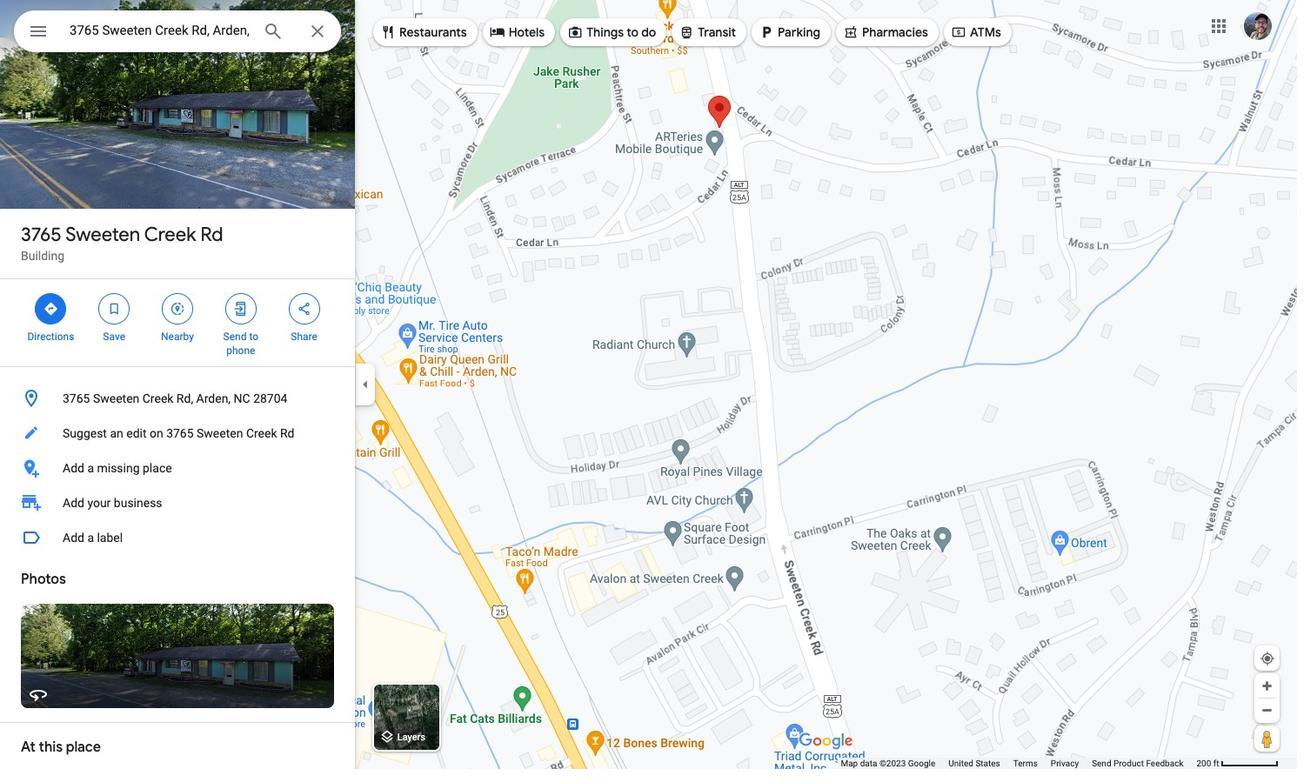 Task type: describe. For each thing, give the bounding box(es) containing it.
pharmacies
[[862, 24, 928, 40]]

show street view coverage image
[[1255, 726, 1280, 752]]

things
[[587, 24, 624, 40]]


[[296, 299, 312, 318]]

1 vertical spatial place
[[66, 739, 101, 756]]

 transit
[[679, 23, 736, 42]]

3765 inside the suggest an edit on 3765 sweeten creek rd button
[[166, 426, 194, 440]]

rd inside 3765 sweeten creek rd building
[[201, 223, 223, 247]]

suggest
[[63, 426, 107, 440]]

map
[[841, 759, 858, 768]]

3765 sweeten creek rd, arden, nc 28704
[[63, 392, 288, 405]]

nc
[[234, 392, 250, 405]]

send for send to phone
[[223, 331, 247, 343]]

terms button
[[1013, 758, 1038, 769]]

google account: cj baylor  
(christian.baylor@adept.ai) image
[[1244, 12, 1272, 40]]

 atms
[[951, 23, 1001, 42]]

 restaurants
[[380, 23, 467, 42]]

photos
[[21, 571, 66, 588]]


[[43, 299, 59, 318]]

rd inside button
[[280, 426, 295, 440]]

hotels
[[509, 24, 545, 40]]

 hotels
[[490, 23, 545, 42]]

3765 Sweeten Creek Rd, Arden, NC 28704 field
[[14, 10, 341, 52]]

footer inside google maps element
[[841, 758, 1197, 769]]

collapse side panel image
[[356, 375, 375, 394]]

restaurants
[[399, 24, 467, 40]]

28704
[[253, 392, 288, 405]]

place inside button
[[143, 461, 172, 475]]

200 ft button
[[1197, 759, 1279, 768]]


[[567, 23, 583, 42]]

send to phone
[[223, 331, 258, 357]]

actions for 3765 sweeten creek rd region
[[0, 279, 355, 366]]

rd,
[[176, 392, 193, 405]]

add a label
[[63, 531, 123, 545]]

add a label button
[[0, 520, 355, 555]]

zoom out image
[[1261, 704, 1274, 717]]

at
[[21, 739, 36, 756]]

sweeten for rd
[[65, 223, 140, 247]]

business
[[114, 496, 162, 510]]

200
[[1197, 759, 1211, 768]]

united
[[949, 759, 974, 768]]

ft
[[1214, 759, 1219, 768]]

on
[[150, 426, 163, 440]]


[[28, 19, 49, 44]]

sweeten inside button
[[197, 426, 243, 440]]

building
[[21, 249, 64, 263]]

add for add your business
[[63, 496, 84, 510]]

arden,
[[196, 392, 231, 405]]

to inside send to phone
[[249, 331, 258, 343]]

layers
[[397, 732, 425, 743]]

united states button
[[949, 758, 1000, 769]]

your
[[87, 496, 111, 510]]

nearby
[[161, 331, 194, 343]]

send product feedback button
[[1092, 758, 1184, 769]]


[[679, 23, 695, 42]]

data
[[860, 759, 877, 768]]

suggest an edit on 3765 sweeten creek rd button
[[0, 416, 355, 451]]

to inside  things to do
[[627, 24, 639, 40]]


[[951, 23, 967, 42]]

states
[[976, 759, 1000, 768]]

map data ©2023 google
[[841, 759, 936, 768]]

directions
[[27, 331, 74, 343]]



Task type: locate. For each thing, give the bounding box(es) containing it.
to left do
[[627, 24, 639, 40]]

terms
[[1013, 759, 1038, 768]]

3765 sweeten creek rd building
[[21, 223, 223, 263]]

1 vertical spatial rd
[[280, 426, 295, 440]]

 things to do
[[567, 23, 656, 42]]

1 vertical spatial add
[[63, 496, 84, 510]]

1 vertical spatial a
[[87, 531, 94, 545]]

zoom in image
[[1261, 680, 1274, 693]]

edit
[[126, 426, 147, 440]]

place
[[143, 461, 172, 475], [66, 739, 101, 756]]

a
[[87, 461, 94, 475], [87, 531, 94, 545]]

a for missing
[[87, 461, 94, 475]]

2 add from the top
[[63, 496, 84, 510]]

add for add a label
[[63, 531, 84, 545]]

send inside send to phone
[[223, 331, 247, 343]]

sweeten down arden,
[[197, 426, 243, 440]]

sweeten up an
[[93, 392, 139, 405]]


[[170, 299, 185, 318]]

add your business
[[63, 496, 162, 510]]

creek up the 
[[144, 223, 196, 247]]

show your location image
[[1260, 651, 1275, 666]]

share
[[291, 331, 317, 343]]

transit
[[698, 24, 736, 40]]

3765 sweeten creek rd main content
[[0, 0, 355, 769]]

0 vertical spatial to
[[627, 24, 639, 40]]

1 a from the top
[[87, 461, 94, 475]]

0 horizontal spatial rd
[[201, 223, 223, 247]]

3765 inside 3765 sweeten creek rd building
[[21, 223, 62, 247]]

product
[[1114, 759, 1144, 768]]

0 vertical spatial creek
[[144, 223, 196, 247]]

1 add from the top
[[63, 461, 84, 475]]

1 horizontal spatial send
[[1092, 759, 1112, 768]]

add a missing place
[[63, 461, 172, 475]]

1 vertical spatial creek
[[142, 392, 173, 405]]

place right this
[[66, 739, 101, 756]]

0 vertical spatial 3765
[[21, 223, 62, 247]]

send inside button
[[1092, 759, 1112, 768]]

2 vertical spatial sweeten
[[197, 426, 243, 440]]

an
[[110, 426, 123, 440]]

0 vertical spatial rd
[[201, 223, 223, 247]]

2 vertical spatial creek
[[246, 426, 277, 440]]

add left label
[[63, 531, 84, 545]]

sweeten up  at the left top
[[65, 223, 140, 247]]

save
[[103, 331, 125, 343]]

add left "your"
[[63, 496, 84, 510]]


[[490, 23, 505, 42]]

a for label
[[87, 531, 94, 545]]

2 a from the top
[[87, 531, 94, 545]]

sweeten inside button
[[93, 392, 139, 405]]

3765
[[21, 223, 62, 247], [63, 392, 90, 405], [166, 426, 194, 440]]

creek left rd,
[[142, 392, 173, 405]]

sweeten
[[65, 223, 140, 247], [93, 392, 139, 405], [197, 426, 243, 440]]

0 vertical spatial sweeten
[[65, 223, 140, 247]]

phone
[[226, 345, 255, 357]]

3765 for rd,
[[63, 392, 90, 405]]

a left label
[[87, 531, 94, 545]]

add for add a missing place
[[63, 461, 84, 475]]

3765 up suggest
[[63, 392, 90, 405]]

3765 for rd
[[21, 223, 62, 247]]

1 vertical spatial send
[[1092, 759, 1112, 768]]

None field
[[70, 20, 249, 41]]

2 horizontal spatial 3765
[[166, 426, 194, 440]]

creek for rd
[[144, 223, 196, 247]]

0 horizontal spatial 3765
[[21, 223, 62, 247]]

add inside button
[[63, 531, 84, 545]]

send left product
[[1092, 759, 1112, 768]]

this
[[39, 739, 63, 756]]

1 horizontal spatial 3765
[[63, 392, 90, 405]]

 parking
[[759, 23, 820, 42]]

parking
[[778, 24, 820, 40]]

add your business link
[[0, 485, 355, 520]]

©2023
[[880, 759, 906, 768]]

 button
[[14, 10, 63, 56]]

1 horizontal spatial rd
[[280, 426, 295, 440]]

3765 sweeten creek rd, arden, nc 28704 button
[[0, 381, 355, 416]]

google
[[908, 759, 936, 768]]

3765 inside 3765 sweeten creek rd, arden, nc 28704 button
[[63, 392, 90, 405]]

sweeten inside 3765 sweeten creek rd building
[[65, 223, 140, 247]]

a inside button
[[87, 461, 94, 475]]

creek inside 3765 sweeten creek rd building
[[144, 223, 196, 247]]

missing
[[97, 461, 140, 475]]

creek inside button
[[142, 392, 173, 405]]

3765 right on
[[166, 426, 194, 440]]

creek inside button
[[246, 426, 277, 440]]

united states
[[949, 759, 1000, 768]]


[[380, 23, 396, 42]]

a left missing
[[87, 461, 94, 475]]

do
[[641, 24, 656, 40]]

none field inside 3765 sweeten creek rd, arden, nc 28704 field
[[70, 20, 249, 41]]

atms
[[970, 24, 1001, 40]]

3765 up building
[[21, 223, 62, 247]]

1 horizontal spatial place
[[143, 461, 172, 475]]

1 vertical spatial sweeten
[[93, 392, 139, 405]]

add a missing place button
[[0, 451, 355, 485]]


[[106, 299, 122, 318]]

to
[[627, 24, 639, 40], [249, 331, 258, 343]]

footer containing map data ©2023 google
[[841, 758, 1197, 769]]

 search field
[[14, 10, 341, 56]]

sweeten for rd,
[[93, 392, 139, 405]]


[[233, 299, 249, 318]]

0 vertical spatial send
[[223, 331, 247, 343]]

creek down the 28704
[[246, 426, 277, 440]]


[[843, 23, 859, 42]]

rd
[[201, 223, 223, 247], [280, 426, 295, 440]]

add down suggest
[[63, 461, 84, 475]]

send for send product feedback
[[1092, 759, 1112, 768]]

0 horizontal spatial to
[[249, 331, 258, 343]]

2 vertical spatial add
[[63, 531, 84, 545]]

1 horizontal spatial to
[[627, 24, 639, 40]]

1 vertical spatial 3765
[[63, 392, 90, 405]]

label
[[97, 531, 123, 545]]

suggest an edit on 3765 sweeten creek rd
[[63, 426, 295, 440]]

3 add from the top
[[63, 531, 84, 545]]

2 vertical spatial 3765
[[166, 426, 194, 440]]

footer
[[841, 758, 1197, 769]]

0 vertical spatial place
[[143, 461, 172, 475]]

privacy button
[[1051, 758, 1079, 769]]

send
[[223, 331, 247, 343], [1092, 759, 1112, 768]]

send up phone
[[223, 331, 247, 343]]

 pharmacies
[[843, 23, 928, 42]]

200 ft
[[1197, 759, 1219, 768]]

add inside button
[[63, 461, 84, 475]]

send product feedback
[[1092, 759, 1184, 768]]

a inside button
[[87, 531, 94, 545]]

add
[[63, 461, 84, 475], [63, 496, 84, 510], [63, 531, 84, 545]]

to up phone
[[249, 331, 258, 343]]

feedback
[[1146, 759, 1184, 768]]

0 horizontal spatial send
[[223, 331, 247, 343]]

1 vertical spatial to
[[249, 331, 258, 343]]

place down on
[[143, 461, 172, 475]]

0 vertical spatial add
[[63, 461, 84, 475]]

at this place
[[21, 739, 101, 756]]

privacy
[[1051, 759, 1079, 768]]

creek for rd,
[[142, 392, 173, 405]]

google maps element
[[0, 0, 1297, 769]]

0 horizontal spatial place
[[66, 739, 101, 756]]

creek
[[144, 223, 196, 247], [142, 392, 173, 405], [246, 426, 277, 440]]


[[759, 23, 774, 42]]

0 vertical spatial a
[[87, 461, 94, 475]]



Task type: vqa. For each thing, say whether or not it's contained in the screenshot.
second currencies from the right
no



